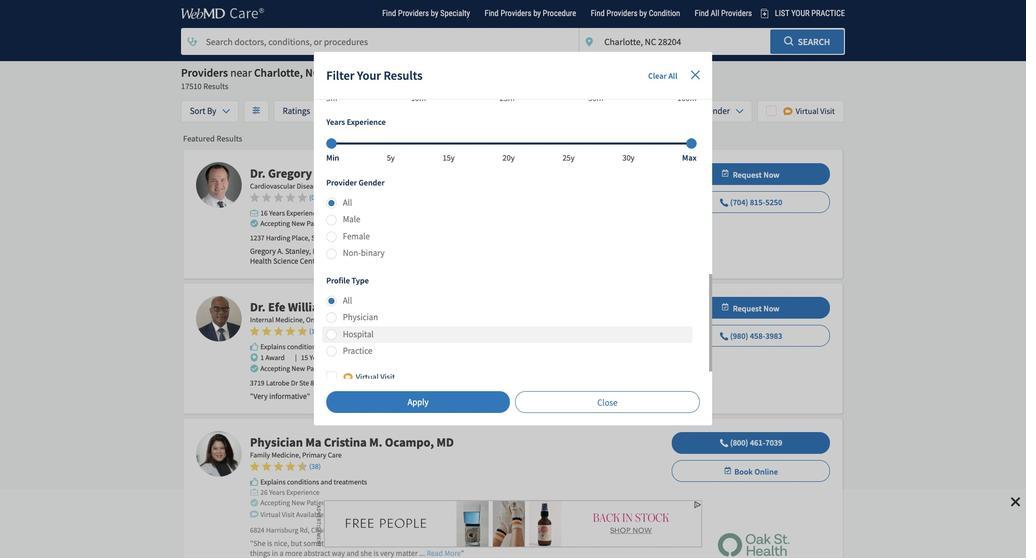Task type: locate. For each thing, give the bounding box(es) containing it.
phone icon image
[[720, 199, 729, 207], [720, 333, 729, 341], [720, 440, 729, 448]]

patients
[[409, 106, 437, 116], [307, 219, 331, 228], [307, 364, 331, 374], [307, 499, 331, 508]]

medicine, for m.
[[272, 451, 301, 460]]

and down 'care'
[[321, 478, 332, 487]]

0 horizontal spatial c
[[300, 256, 304, 266]]

2 star default image from the left
[[298, 193, 307, 202]]

results inside providers near charlotte, nc 28204 17510 results
[[203, 81, 228, 91]]

All radio
[[322, 195, 693, 212], [322, 293, 693, 310]]

2 horizontal spatial virtual
[[796, 106, 819, 116]]

logo image
[[718, 534, 790, 557]]

0 horizontal spatial k
[[407, 539, 411, 549]]

2 treatments from the top
[[334, 478, 367, 487]]

1 vertical spatial provider gender
[[326, 178, 385, 188]]

0 horizontal spatial your
[[357, 67, 381, 83]]

1
[[260, 353, 264, 363]]

and up the | 15 years experience
[[321, 343, 332, 352]]

0 horizontal spatial .
[[282, 247, 284, 256]]

providers
[[181, 65, 228, 80]]

1 vertical spatial explains conditions and treatments
[[260, 478, 367, 487]]

gender
[[703, 106, 730, 117], [359, 178, 385, 188]]

dr. inside dr. gregory alan stanley, md cardiovascular disease, vascular surgery
[[250, 166, 266, 182]]

2 u from the left
[[380, 539, 384, 549]]

1 vertical spatial and
[[321, 478, 332, 487]]

0 horizontal spatial virtual visit
[[356, 372, 395, 383]]

0 vertical spatial dr.
[[250, 166, 266, 182]]

0 vertical spatial star on image
[[286, 327, 295, 336]]

0 vertical spatial request now
[[733, 169, 780, 180]]

patients up available
[[307, 499, 331, 508]]

phone icon image left '(704)'
[[720, 199, 729, 207]]

1 vertical spatial conditions
[[287, 478, 319, 487]]

0 vertical spatial physician
[[343, 312, 378, 323]]

3 accepting new patients from the top
[[260, 499, 331, 508]]

miles right 8.10
[[391, 526, 407, 536]]

(800) 461-7039
[[729, 438, 783, 448]]

explains
[[260, 343, 286, 352], [260, 478, 286, 487]]

0 vertical spatial 28204
[[322, 65, 351, 80]]

filter your results
[[326, 67, 423, 83]]

star on image down family
[[250, 462, 259, 472]]

charlotte, inside providers near charlotte, nc 28204 17510 results
[[254, 65, 303, 80]]

all radio up female radio
[[322, 195, 693, 212]]

phone icon image inside (980) 458-3983 button
[[720, 333, 729, 341]]

2 all radio from the top
[[322, 293, 693, 310]]

charlotte,
[[254, 65, 303, 80], [340, 234, 370, 243], [325, 379, 355, 388], [311, 526, 341, 536]]

2 vertical spatial accepting new patients
[[260, 499, 331, 508]]

md,
[[378, 299, 399, 316]]

female
[[343, 231, 370, 242]]

option group for profile type
[[322, 293, 697, 361]]

0 horizontal spatial 28204
[[322, 65, 351, 80]]

star on image inside 38 slider
[[250, 462, 259, 472]]

all radio up preventative
[[322, 293, 693, 310]]

accepting for mo
[[260, 499, 290, 508]]

star default image down cardiovascular
[[274, 193, 283, 202]]

request now link for ei
[[672, 298, 830, 321]]

award icon image up 3719
[[250, 365, 258, 373]]

f down latrobe
[[275, 392, 278, 402]]

1 request now from the top
[[733, 169, 780, 180]]

0 vertical spatial gender
[[703, 106, 730, 117]]

c right f in the left of the page
[[334, 247, 339, 256]]

5 u from the left
[[640, 539, 644, 549]]

dr. inside dr. efe williams iyamu, md, phd internal medicine, oncology, public health & general preventive medicine, preventative medicine
[[250, 299, 266, 316]]

0 horizontal spatial md
[[388, 166, 406, 182]]

1 vertical spatial dr.
[[250, 299, 266, 316]]

visit
[[820, 106, 835, 116], [380, 372, 395, 383], [282, 510, 295, 520]]

close image
[[691, 71, 700, 79]]

charlotte, right '840,'
[[325, 379, 355, 388]]

request now up (980) 458-3983
[[733, 303, 780, 314]]

physician up family
[[250, 435, 303, 451]]

years right 15
[[310, 353, 326, 363]]

b inside g r e g o r y a . s t a n l e y , m , f a c s , i s a b o a r d - c e h e a l t h s c i e n c e c e n t e
[[358, 247, 363, 256]]

dr. up internal
[[250, 299, 266, 316]]

physician up hospital
[[343, 312, 378, 323]]

f down 28227
[[370, 539, 375, 549]]

conditions for mo
[[287, 478, 319, 487]]

2 star default image from the left
[[262, 193, 271, 202]]

2 horizontal spatial visit
[[820, 106, 835, 116]]

years right 26
[[269, 488, 285, 498]]

your inside list your practice link
[[792, 8, 810, 18]]

t inside "3719 latrobe dr ste 840, charlotte, nc 28211 3.29 miles " v e r y i n f o r m a t i v e ""
[[295, 392, 297, 402]]

0 slider
[[250, 193, 317, 203]]

0 vertical spatial conditions
[[287, 343, 319, 352]]

1 horizontal spatial i
[[581, 539, 583, 549]]

years of experience slider from 0 to 30+ slider
[[322, 134, 701, 165]]

1 explains conditions and treatments from the top
[[260, 343, 367, 352]]

practice right list
[[812, 8, 845, 18]]

1 vertical spatial provider
[[326, 178, 357, 188]]

1 vertical spatial star on image
[[250, 462, 259, 472]]

vascular
[[323, 182, 349, 191]]

f down 6824 harrisburg rd, charlotte, nc 28227 8.10 miles
[[347, 539, 349, 549]]

2 now from the top
[[764, 303, 780, 314]]

0 vertical spatial all
[[669, 71, 678, 81]]

3 award icon image from the top
[[250, 499, 258, 508]]

book online link
[[672, 461, 830, 484]]

nc
[[305, 65, 319, 80], [372, 234, 381, 243], [356, 379, 365, 388], [343, 526, 351, 536]]

new inside option
[[391, 106, 407, 116]]

award icon image for ei
[[250, 365, 258, 373]]

0 vertical spatial virtual visit
[[796, 106, 835, 116]]

8.10
[[377, 526, 389, 536]]

primary
[[302, 451, 326, 460]]

virtual visit
[[796, 106, 835, 116], [356, 372, 395, 383]]

virtual visit inside checkbox
[[356, 372, 395, 383]]

nc inside "3719 latrobe dr ste 840, charlotte, nc 28211 3.29 miles " v e r y i n f o r m a t i v e ""
[[356, 379, 365, 388]]

2 vertical spatial phone icon image
[[720, 440, 729, 448]]

accepting new patients down 16 years experience
[[260, 219, 331, 228]]

1 award icon image from the top
[[250, 220, 258, 228]]

1 horizontal spatial md
[[437, 435, 454, 451]]

1 horizontal spatial practice
[[812, 8, 845, 18]]

1 vertical spatial request now
[[733, 303, 780, 314]]

0 vertical spatial now
[[764, 169, 780, 180]]

4 u from the left
[[565, 539, 569, 549]]

nc left 28211
[[356, 379, 365, 388]]

1 vertical spatial all
[[343, 197, 352, 209]]

1 and from the top
[[321, 343, 332, 352]]

patients for first award icon
[[307, 219, 331, 228]]

3719
[[250, 379, 265, 388]]

phone icon image inside (704) 815-5250 button
[[720, 199, 729, 207]]

min
[[326, 153, 339, 163]]

1 horizontal spatial your
[[792, 8, 810, 18]]

2 request now link from the top
[[672, 298, 830, 321]]

2 vertical spatial accepting
[[260, 499, 290, 508]]

0 horizontal spatial star default image
[[250, 193, 259, 202]]

all radio for practice
[[322, 293, 693, 310]]

y left "x"
[[466, 539, 470, 549]]

0 vertical spatial phone icon image
[[720, 199, 729, 207]]

Virtual Visit checkbox
[[314, 367, 709, 389]]

accepting down 26
[[260, 499, 290, 508]]

1237 harding place, ste 4400, charlotte, nc 28204
[[250, 234, 402, 243]]

1 vertical spatial visit
[[380, 372, 395, 383]]

b
[[358, 247, 363, 256], [291, 539, 295, 549], [631, 539, 636, 549]]

request now link up (980) 458-3983 button
[[672, 298, 830, 321]]

0 vertical spatial award icon image
[[250, 220, 258, 228]]

2 accepting new patients from the top
[[260, 364, 331, 374]]

1 horizontal spatial b
[[358, 247, 363, 256]]

a
[[292, 247, 296, 256], [353, 247, 357, 256], [367, 247, 371, 256], [259, 256, 263, 266], [329, 256, 333, 266], [368, 256, 372, 266], [291, 392, 295, 402], [401, 539, 405, 549], [444, 539, 448, 549], [459, 539, 462, 549], [508, 539, 511, 549], [519, 539, 523, 549], [627, 539, 631, 549]]

star default image
[[250, 193, 259, 202], [262, 193, 271, 202], [286, 193, 295, 202]]

0 horizontal spatial star on image
[[250, 462, 259, 472]]

461-
[[750, 438, 766, 448]]

accepting new patients down 26 years experience at bottom left
[[260, 499, 331, 508]]

1 horizontal spatial visit
[[380, 372, 395, 383]]

1 vertical spatial practice
[[343, 346, 373, 357]]

explains up 26
[[260, 478, 286, 487]]

award icon image
[[250, 220, 258, 228], [250, 365, 258, 373], [250, 499, 258, 508]]

star default image
[[274, 193, 283, 202], [298, 193, 307, 202]]

cristina
[[324, 435, 367, 451]]

1 vertical spatial explains
[[260, 478, 286, 487]]

physician inside option
[[343, 312, 378, 323]]

0 vertical spatial option group
[[322, 195, 697, 263]]

dr. up cardiovascular
[[250, 166, 266, 182]]

Non-binary radio
[[322, 246, 693, 263]]

1 now from the top
[[764, 169, 780, 180]]

star on image
[[286, 327, 295, 336], [250, 462, 259, 472]]

0 vertical spatial all radio
[[322, 195, 693, 212]]

nc left the "filter"
[[305, 65, 319, 80]]

s
[[348, 247, 351, 256], [269, 539, 272, 549], [304, 539, 307, 549], [336, 539, 339, 549], [359, 539, 362, 549], [490, 539, 493, 549], [493, 539, 496, 549]]

explains for mo
[[260, 478, 286, 487]]

28204 up binary in the left of the page
[[382, 234, 400, 243]]

your right the "filter"
[[357, 67, 381, 83]]

2 explains from the top
[[260, 478, 286, 487]]

,
[[309, 247, 311, 256], [323, 247, 325, 256], [343, 247, 345, 256], [364, 256, 366, 266], [287, 539, 289, 549]]

3 phone icon image from the top
[[720, 440, 729, 448]]

1 vertical spatial all radio
[[322, 293, 693, 310]]

0 vertical spatial md
[[388, 166, 406, 182]]

28204
[[322, 65, 351, 80], [382, 234, 400, 243]]

, left m
[[309, 247, 311, 256]]

1 explains from the top
[[260, 343, 286, 352]]

treatments
[[334, 343, 367, 352], [334, 478, 367, 487]]

medicine, inside physician ma cristina m. ocampo, md family medicine, primary care
[[272, 451, 301, 460]]

new down 16 years experience
[[292, 219, 305, 228]]

0 vertical spatial provider
[[670, 106, 701, 117]]

practice down hospital
[[343, 346, 373, 357]]

1 horizontal spatial provider
[[670, 106, 701, 117]]

Physician radio
[[322, 310, 693, 327]]

ste inside "3719 latrobe dr ste 840, charlotte, nc 28211 3.29 miles " v e r y i n f o r m a t i v e ""
[[299, 379, 309, 388]]

all up public
[[343, 295, 352, 307]]

0 horizontal spatial gender
[[359, 178, 385, 188]]

h
[[267, 256, 272, 266], [257, 539, 262, 549], [421, 539, 425, 549], [503, 539, 508, 549], [554, 539, 558, 549], [573, 539, 577, 549], [612, 539, 616, 549]]

profile type
[[326, 276, 369, 286]]

star on image left 10
[[286, 327, 295, 336]]

38 slider
[[250, 462, 321, 472]]

1 horizontal spatial provider gender
[[670, 106, 730, 117]]

featured
[[183, 133, 215, 144]]

1 phone icon image from the top
[[720, 199, 729, 207]]

Practice radio
[[322, 344, 693, 361]]

1 horizontal spatial k
[[622, 539, 626, 549]]

3 tab from the left
[[584, 1, 688, 26]]

2 dr. from the top
[[250, 299, 266, 316]]

near
[[230, 65, 252, 80]]

1 horizontal spatial star default image
[[298, 193, 307, 202]]

10 slider
[[250, 326, 321, 337]]

medicine
[[515, 316, 542, 325]]

request now for gs
[[733, 169, 780, 180]]

0 vertical spatial your
[[792, 8, 810, 18]]

0 vertical spatial accepting
[[260, 219, 290, 228]]

option group
[[322, 195, 697, 263], [322, 293, 697, 361]]

s h e i s n i c e , b u t s o m e t i m e s i t f e e l s d i f i c u l t t o t a l k t o h e r . t o a c t u a l l y e x p r e s s w h a t i a m g o i n g t h r o u g h . i t e n d t o t h i n k a b o u t
[[253, 539, 647, 549]]

2 explains conditions and treatments from the top
[[260, 478, 367, 487]]

miles inside "3719 latrobe dr ste 840, charlotte, nc 28211 3.29 miles " v e r y i n f o r m a t i v e ""
[[404, 379, 420, 388]]

x
[[475, 539, 479, 549]]

charlotte, right rd,
[[311, 526, 341, 536]]

medicine, right preventive
[[445, 316, 474, 325]]

phone icon image left (800)
[[720, 440, 729, 448]]

ste right dr
[[299, 379, 309, 388]]

0 horizontal spatial a
[[277, 247, 282, 256]]

phd
[[401, 299, 425, 316]]

2 vertical spatial virtual
[[260, 510, 280, 520]]

f
[[275, 392, 278, 402], [347, 539, 349, 549], [370, 539, 375, 549]]

accepting new patients for ei
[[260, 364, 331, 374]]

patients for award icon associated with ei
[[307, 364, 331, 374]]

patients up 1237 harding place, ste 4400, charlotte, nc 28204
[[307, 219, 331, 228]]

1 request now link from the top
[[672, 164, 830, 187]]

all right clear
[[669, 71, 678, 81]]

new down |
[[292, 364, 305, 374]]

md right ocampo,
[[437, 435, 454, 451]]

your right list
[[792, 8, 810, 18]]

s left non-
[[339, 247, 343, 256]]

explains conditions and treatments down 38
[[260, 478, 367, 487]]

0 vertical spatial visit
[[820, 106, 835, 116]]

miles right 3.29
[[404, 379, 420, 388]]

years down 5m
[[326, 117, 345, 127]]

0 vertical spatial virtual
[[796, 106, 819, 116]]

1 tab from the left
[[375, 1, 477, 26]]

e
[[258, 247, 261, 256], [302, 247, 306, 256], [384, 247, 387, 256], [255, 256, 259, 266], [283, 256, 287, 266], [294, 256, 298, 266], [304, 256, 308, 266], [315, 256, 319, 266], [257, 392, 261, 402], [303, 392, 307, 402], [262, 539, 266, 549], [283, 539, 287, 549], [318, 539, 321, 549], [332, 539, 336, 549], [349, 539, 353, 549], [353, 539, 357, 549], [425, 539, 429, 549], [472, 539, 475, 549], [486, 539, 490, 549], [587, 539, 591, 549]]

1 accepting from the top
[[260, 219, 290, 228]]

1 vertical spatial virtual visit
[[356, 372, 395, 383]]

28204 up 5m
[[322, 65, 351, 80]]

virtual for virtual visit checkbox
[[356, 372, 379, 383]]

visit inside virtual visit option
[[820, 106, 835, 116]]

gregory
[[268, 166, 312, 182]]

1 horizontal spatial 28204
[[382, 234, 400, 243]]

general
[[386, 316, 409, 325]]

request
[[733, 169, 762, 180], [733, 303, 762, 314]]

0 vertical spatial miles
[[404, 379, 420, 388]]

s down harding
[[285, 247, 289, 256]]

preventative
[[475, 316, 514, 325]]

0 horizontal spatial provider gender
[[326, 178, 385, 188]]

0 vertical spatial explains conditions and treatments
[[260, 343, 367, 352]]

0 horizontal spatial practice
[[343, 346, 373, 357]]

now for ei
[[764, 303, 780, 314]]

nc left 28227
[[343, 526, 351, 536]]

1 horizontal spatial c
[[334, 247, 339, 256]]

results down "providers"
[[203, 81, 228, 91]]

2 phone icon image from the top
[[720, 333, 729, 341]]

a down harding
[[277, 247, 282, 256]]

harding
[[266, 234, 290, 243]]

2 request from the top
[[733, 303, 762, 314]]

" down 3719
[[250, 392, 253, 402]]

2 and from the top
[[321, 478, 332, 487]]

physician inside physician ma cristina m. ocampo, md family medicine, primary care
[[250, 435, 303, 451]]

visit for virtual visit checkbox
[[380, 372, 395, 383]]

dr. efe williams iyamu, md, phd internal medicine, oncology, public health & general preventive medicine, preventative medicine
[[250, 299, 542, 325]]

star on image
[[250, 327, 259, 336], [262, 327, 271, 336], [274, 327, 283, 336], [298, 327, 307, 336], [262, 462, 271, 472], [274, 462, 283, 472], [286, 462, 295, 472], [298, 462, 307, 472]]

815-
[[750, 197, 766, 208]]

3 accepting from the top
[[260, 499, 290, 508]]

treatments down 'care'
[[334, 478, 367, 487]]

tab
[[375, 1, 477, 26], [477, 1, 584, 26], [584, 1, 688, 26], [688, 1, 760, 26]]

0 horizontal spatial virtual
[[260, 510, 280, 520]]

all up male
[[343, 197, 352, 209]]

0 vertical spatial request now link
[[672, 164, 830, 187]]

award icon image up the 1237
[[250, 220, 258, 228]]

1 horizontal spatial star default image
[[262, 193, 271, 202]]

38
[[311, 462, 319, 472]]

dr. efe williams iyamu, md, phd link
[[250, 299, 425, 316]]

1 conditions from the top
[[287, 343, 319, 352]]

explains up 1 award
[[260, 343, 286, 352]]

conditions up 15
[[287, 343, 319, 352]]

medicine, up the 10 slider
[[275, 316, 305, 325]]

2 vertical spatial award icon image
[[250, 499, 258, 508]]

virtual inside checkbox
[[356, 372, 379, 383]]

apply button
[[326, 392, 510, 413]]

4 tab from the left
[[688, 1, 760, 26]]

1 k from the left
[[407, 539, 411, 549]]

efe williams iyamu, md, phd image
[[196, 296, 242, 342]]

1 vertical spatial award icon image
[[250, 365, 258, 373]]

visit for virtual visit option
[[820, 106, 835, 116]]

close button
[[515, 392, 700, 413]]

phone icon image left (980)
[[720, 333, 729, 341]]

1 option group from the top
[[322, 195, 697, 263]]

1 vertical spatial accepting new patients
[[260, 364, 331, 374]]

y right v
[[264, 392, 268, 402]]

explains conditions and treatments for mo
[[260, 478, 367, 487]]

treatments for mo
[[334, 478, 367, 487]]

1 award
[[260, 353, 285, 363]]

20y
[[503, 153, 515, 163]]

treatments down hospital
[[334, 343, 367, 352]]

1 vertical spatial phone icon image
[[720, 333, 729, 341]]

0 vertical spatial and
[[321, 343, 332, 352]]

new up virtual visit available
[[292, 499, 305, 508]]

award icon image for mo
[[250, 499, 258, 508]]

0 horizontal spatial visit
[[282, 510, 295, 520]]

1 horizontal spatial virtual visit
[[796, 106, 835, 116]]

sort by button
[[181, 101, 239, 122]]

y
[[272, 247, 276, 256], [306, 247, 309, 256], [264, 392, 268, 402], [466, 539, 470, 549]]

o
[[265, 247, 269, 256], [363, 247, 367, 256], [350, 256, 354, 266], [360, 256, 364, 266], [385, 256, 389, 266], [278, 392, 282, 402], [307, 539, 311, 549], [393, 539, 397, 549], [415, 539, 419, 549], [438, 539, 443, 549], [535, 539, 539, 549], [560, 539, 565, 549], [603, 539, 607, 549], [636, 539, 640, 549]]

ste for 3719 latrobe dr ste 840, charlotte, nc 28211 3.29 miles " v e r y i n f o r m a t i v e "
[[299, 379, 309, 388]]

miles
[[404, 379, 420, 388], [391, 526, 407, 536]]

accepting up harding
[[260, 219, 290, 228]]

visit inside virtual visit checkbox
[[380, 372, 395, 383]]

request now link up (704) 815-5250 button
[[672, 164, 830, 187]]

6824 harrisburg rd, charlotte, nc 28227 8.10 miles
[[250, 526, 407, 536]]

y down harding
[[272, 247, 276, 256]]

request for ei
[[733, 303, 762, 314]]

28227
[[353, 526, 371, 536]]

experience down accepts
[[347, 117, 386, 127]]

2 request now from the top
[[733, 303, 780, 314]]

charlotte, right the near
[[254, 65, 303, 80]]

1 vertical spatial now
[[764, 303, 780, 314]]

n inside "3719 latrobe dr ste 840, charlotte, nc 28211 3.29 miles " v e r y i n f o r m a t i v e ""
[[271, 392, 275, 402]]

1 vertical spatial md
[[437, 435, 454, 451]]

ste up m
[[311, 234, 321, 243]]

physician ma cristina m. ocampo, md link
[[250, 435, 454, 451]]

1 horizontal spatial gender
[[703, 106, 730, 117]]

0 horizontal spatial star default image
[[274, 193, 283, 202]]

explains conditions and treatments up 15
[[260, 343, 367, 352]]

2 award icon image from the top
[[250, 365, 258, 373]]

star default image left 0
[[298, 193, 307, 202]]

new
[[391, 106, 407, 116], [292, 219, 305, 228], [292, 364, 305, 374], [292, 499, 305, 508]]

a
[[277, 247, 282, 256], [330, 247, 334, 256], [339, 256, 343, 266]]

request now
[[733, 169, 780, 180], [733, 303, 780, 314]]

2 accepting from the top
[[260, 364, 290, 374]]

2 conditions from the top
[[287, 478, 319, 487]]

request up (704) 815-5250 button
[[733, 169, 762, 180]]

1 accepting new patients from the top
[[260, 219, 331, 228]]

md inside dr. gregory alan stanley, md cardiovascular disease, vascular surgery
[[388, 166, 406, 182]]

2 tab from the left
[[477, 1, 584, 26]]

1 star default image from the left
[[250, 193, 259, 202]]

. inside g r e g o r y a . s t a n l e y , m , f a c s , i s a b o a r d - c e h e a l t h s c i e n c e c e n t e
[[282, 247, 284, 256]]

c
[[380, 247, 384, 256], [277, 256, 281, 266], [291, 256, 294, 266], [382, 256, 385, 266], [280, 539, 283, 549], [377, 539, 380, 549], [448, 539, 452, 549]]

1 star default image from the left
[[274, 193, 283, 202]]

medicine, up 38 link
[[272, 451, 301, 460]]

1 all radio from the top
[[322, 195, 693, 212]]

1 vertical spatial option group
[[322, 293, 697, 361]]

0 horizontal spatial physician
[[250, 435, 303, 451]]

d
[[373, 247, 378, 256], [376, 256, 380, 266], [364, 539, 368, 549], [595, 539, 599, 549]]

now up the 5250
[[764, 169, 780, 180]]

charlotte, up non-
[[340, 234, 370, 243]]

0 vertical spatial request
[[733, 169, 762, 180]]

1 dr. from the top
[[250, 166, 266, 182]]

3 u from the left
[[454, 539, 459, 549]]

now up 3983
[[764, 303, 780, 314]]

md down 5y
[[388, 166, 406, 182]]

Hospital radio
[[322, 327, 693, 344]]

a left non-
[[339, 256, 343, 266]]

1 vertical spatial ste
[[299, 379, 309, 388]]

2 i from the left
[[581, 539, 583, 549]]

dr.
[[250, 166, 266, 182], [250, 299, 266, 316]]

request up (980) 458-3983 button
[[733, 303, 762, 314]]

1 horizontal spatial .
[[431, 539, 433, 549]]

accepting new patients down |
[[260, 364, 331, 374]]

0 horizontal spatial ste
[[299, 379, 309, 388]]

virtual inside option
[[796, 106, 819, 116]]

0 horizontal spatial b
[[291, 539, 295, 549]]

1 request from the top
[[733, 169, 762, 180]]

list
[[775, 8, 790, 18]]

2 option group from the top
[[322, 293, 697, 361]]

3 star default image from the left
[[286, 193, 295, 202]]

1 treatments from the top
[[334, 343, 367, 352]]

physician for physician ma cristina m. ocampo, md family medicine, primary care
[[250, 435, 303, 451]]

w
[[498, 539, 503, 549]]

2 vertical spatial all
[[343, 295, 352, 307]]

accepting down award
[[260, 364, 290, 374]]

v
[[299, 392, 303, 402]]

accepting new patients
[[260, 219, 331, 228], [260, 364, 331, 374], [260, 499, 331, 508]]

request now up (704) 815-5250
[[733, 169, 780, 180]]

tab list
[[375, 1, 760, 26]]

virtual visit inside option
[[796, 106, 835, 116]]

md
[[388, 166, 406, 182], [437, 435, 454, 451]]

l
[[300, 247, 302, 256], [263, 256, 265, 266], [357, 539, 359, 549], [384, 539, 386, 549], [405, 539, 407, 549], [462, 539, 464, 549], [464, 539, 466, 549]]

provider gender inside button
[[670, 106, 730, 117]]

3.29
[[390, 379, 403, 388]]

new right accepts
[[391, 106, 407, 116]]

c left m
[[300, 256, 304, 266]]

practice inside option
[[343, 346, 373, 357]]

1 vertical spatial request
[[733, 303, 762, 314]]

0 vertical spatial treatments
[[334, 343, 367, 352]]



Task type: describe. For each thing, give the bounding box(es) containing it.
non-binary
[[343, 248, 385, 259]]

featured results
[[183, 133, 242, 144]]

clear all button
[[648, 65, 678, 86]]

f inside "3719 latrobe dr ste 840, charlotte, nc 28211 3.29 miles " v e r y i n f o r m a t i v e ""
[[275, 392, 278, 402]]

2 horizontal spatial .
[[577, 539, 579, 549]]

" down 6824
[[250, 539, 253, 549]]

dr
[[291, 379, 298, 388]]

sort by
[[190, 106, 216, 117]]

(800) 461-7039 button
[[672, 433, 830, 455]]

s down 6824
[[253, 539, 257, 549]]

charlotte, inside "3719 latrobe dr ste 840, charlotte, nc 28211 3.29 miles " v e r y i n f o r m a t i v e ""
[[325, 379, 355, 388]]

non-
[[343, 248, 361, 259]]

place,
[[292, 234, 310, 243]]

0
[[311, 193, 315, 202]]

10
[[311, 327, 319, 336]]

15
[[301, 353, 308, 363]]

25y
[[563, 153, 575, 163]]

nc inside providers near charlotte, nc 28204 17510 results
[[305, 65, 319, 80]]

ste for 1237 harding place, ste 4400, charlotte, nc 28204
[[311, 234, 321, 243]]

virtual visit for virtual visit option
[[796, 106, 835, 116]]

2 k from the left
[[622, 539, 626, 549]]

(704) 815-5250
[[729, 197, 783, 208]]

type
[[352, 276, 369, 286]]

ratings button
[[274, 101, 333, 122]]

award
[[266, 353, 285, 363]]

1 u from the left
[[295, 539, 299, 549]]

s right m
[[325, 256, 329, 266]]

v
[[253, 392, 257, 402]]

all for male
[[343, 197, 352, 209]]

-
[[378, 247, 380, 256]]

profile
[[326, 276, 350, 286]]

advertisement region
[[324, 501, 702, 548]]

g inside g r e g o r y a . s t a n l e y , m , f a c s , i s a b o a r d - c e h e a l t h s c i e n c e c e n t e
[[261, 247, 265, 256]]

4400,
[[323, 234, 339, 243]]

experience up available
[[286, 488, 320, 498]]

sort
[[190, 106, 205, 117]]

a inside "3719 latrobe dr ste 840, charlotte, nc 28211 3.29 miles " v e r y i n f o r m a t i v e ""
[[291, 392, 295, 402]]

1 vertical spatial miles
[[391, 526, 407, 536]]

100m
[[678, 93, 697, 103]]

7039
[[766, 438, 783, 448]]

now for gs
[[764, 169, 780, 180]]

request now for ei
[[733, 303, 780, 314]]

s right h
[[273, 256, 277, 266]]

and for ei
[[321, 343, 332, 352]]

accepting new patients for mo
[[260, 499, 331, 508]]

medicine, for iyamu,
[[275, 316, 305, 325]]

nc up the -
[[372, 234, 381, 243]]

1237
[[250, 234, 265, 243]]

(980) 458-3983
[[729, 331, 783, 341]]

new for first award icon
[[292, 219, 305, 228]]

g r e g o r y a . s t a n l e y , m , f a c s , i s a b o a r d - c e h e a l t h s c i e n c e c e n t e
[[250, 247, 387, 266]]

latrobe
[[266, 379, 290, 388]]

2 horizontal spatial b
[[631, 539, 636, 549]]

1 vertical spatial 28204
[[382, 234, 400, 243]]

md inside physician ma cristina m. ocampo, md family medicine, primary care
[[437, 435, 454, 451]]

mo
[[208, 445, 230, 464]]

distance slider from 5 to 100 miles slider
[[326, 73, 697, 103]]

ma
[[306, 435, 322, 451]]

s a n a n t o n i o , a n d c o
[[325, 256, 389, 266]]

h inside g r e g o r y a . s t a n l e y , m , f a c s , i s a b o a r d - c e h e a l t h s c i e n c e c e n t e
[[267, 256, 272, 266]]

" right v
[[307, 392, 310, 402]]

6824
[[250, 526, 265, 536]]

results up 10m
[[384, 67, 423, 83]]

m
[[313, 247, 318, 256]]

all inside clear all button
[[669, 71, 678, 81]]

hospital
[[343, 329, 374, 340]]

s inside g r e g o r y a . s t a n l e y , m , f a c s , i s a b o a r d - c e h e a l t h s c i e n c e c e n t e
[[348, 247, 351, 256]]

2 horizontal spatial a
[[339, 256, 343, 266]]

providers near charlotte, nc 28204 17510 results
[[181, 65, 351, 91]]

Accepts New Patients checkbox
[[338, 101, 445, 122]]

Virtual Visit checkbox
[[758, 101, 844, 122]]

webmd care image
[[181, 8, 264, 19]]

book online
[[735, 467, 778, 477]]

16
[[260, 209, 268, 218]]

1 i from the left
[[516, 539, 518, 549]]

treatments for ei
[[334, 343, 367, 352]]

clear
[[648, 71, 667, 81]]

and for mo
[[321, 478, 332, 487]]

patients for mo's award icon
[[307, 499, 331, 508]]

, right non-
[[364, 256, 366, 266]]

provider inside button
[[670, 106, 701, 117]]

alan
[[315, 166, 339, 182]]

458-
[[750, 331, 766, 341]]

results right featured
[[217, 133, 242, 144]]

28204 inside providers near charlotte, nc 28204 17510 results
[[322, 65, 351, 80]]

virtual visit for virtual visit checkbox
[[356, 372, 395, 383]]

gregory alan stanley image
[[196, 162, 242, 208]]

virtual visit available
[[260, 510, 324, 520]]

preventive
[[411, 316, 443, 325]]

accepting for ei
[[260, 364, 290, 374]]

phone icon image inside '(800) 461-7039' button
[[720, 440, 729, 448]]

experience down 0
[[286, 209, 320, 218]]

o inside "3719 latrobe dr ste 840, charlotte, nc 28211 3.29 miles " v e r y i n f o r m a t i v e ""
[[278, 392, 282, 402]]

(704) 815-5250 button
[[672, 191, 830, 213]]

star on image inside the 10 slider
[[286, 327, 295, 336]]

(980) 458-3983 button
[[672, 325, 830, 347]]

explains conditions and treatments for ei
[[260, 343, 367, 352]]

15y
[[443, 153, 455, 163]]

1 horizontal spatial f
[[347, 539, 349, 549]]

, down harrisburg
[[287, 539, 289, 549]]

years inside the | 15 years experience
[[310, 353, 326, 363]]

accepts new patients
[[363, 106, 437, 116]]

Male radio
[[322, 212, 693, 229]]

, right f in the left of the page
[[343, 247, 345, 256]]

10 link
[[250, 326, 321, 337]]

m inside "3719 latrobe dr ste 840, charlotte, nc 28211 3.29 miles " v e r y i n f o r m a t i v e ""
[[285, 392, 291, 402]]

840,
[[311, 379, 323, 388]]

accepts
[[363, 106, 390, 116]]

(800)
[[730, 438, 748, 448]]

2 horizontal spatial f
[[370, 539, 375, 549]]

26
[[260, 488, 268, 498]]

apply
[[408, 397, 429, 408]]

option group for provider gender
[[322, 195, 697, 263]]

d inside g r e g o r y a . s t a n l e y , m , f a c s , i s a b o a r d - c e h e a l t h s c i e n c e c e n t e
[[373, 247, 378, 256]]

0 horizontal spatial provider
[[326, 178, 357, 188]]

internal
[[250, 316, 274, 325]]

clear all
[[648, 71, 678, 81]]

disease,
[[297, 182, 322, 191]]

y left m
[[306, 247, 309, 256]]

request now link for gs
[[672, 164, 830, 187]]

available
[[296, 510, 324, 520]]

30y
[[623, 153, 635, 163]]

p
[[479, 539, 483, 549]]

1 horizontal spatial a
[[330, 247, 334, 256]]

, left f in the left of the page
[[323, 247, 325, 256]]

gender inside button
[[703, 106, 730, 117]]

years right "16"
[[269, 209, 285, 218]]

explains for ei
[[260, 343, 286, 352]]

3719 latrobe dr ste 840, charlotte, nc 28211 3.29 miles " v e r y i n f o r m a t i v e "
[[250, 379, 420, 402]]

your for filter
[[357, 67, 381, 83]]

new for mo's award icon
[[292, 499, 305, 508]]

new for award icon associated with ei
[[292, 364, 305, 374]]

1 vertical spatial gender
[[359, 178, 385, 188]]

dr. gregory alan stanley, md link
[[250, 166, 406, 182]]

3983
[[766, 331, 783, 341]]

all for physician
[[343, 295, 352, 307]]

all radio for non-binary
[[322, 195, 693, 212]]

book
[[735, 467, 753, 477]]

filter
[[326, 67, 355, 83]]

g
[[250, 247, 255, 256]]

experience inside the | 15 years experience
[[327, 353, 360, 363]]

5m
[[326, 93, 337, 103]]

harrisburg
[[266, 526, 298, 536]]

your for list
[[792, 8, 810, 18]]

care
[[328, 451, 342, 460]]

stanley,
[[341, 166, 386, 182]]

dr. for efe
[[250, 299, 266, 316]]

request for gs
[[733, 169, 762, 180]]

rd,
[[300, 526, 310, 536]]

dr. for gregory
[[250, 166, 266, 182]]

50m
[[589, 93, 604, 103]]

ei
[[213, 309, 225, 329]]

virtual for virtual visit option
[[796, 106, 819, 116]]

Female radio
[[322, 229, 693, 246]]

surgery
[[350, 182, 374, 191]]

physician for physician
[[343, 312, 378, 323]]

f
[[327, 247, 330, 256]]

phone icon image for gs
[[720, 199, 729, 207]]

(980)
[[730, 331, 748, 341]]

close
[[598, 397, 618, 409]]

patients inside accepts new patients option
[[409, 106, 437, 116]]

conditions for ei
[[287, 343, 319, 352]]

25m
[[500, 93, 515, 103]]

y inside "3719 latrobe dr ste 840, charlotte, nc 28211 3.29 miles " v e r y i n f o r m a t i v e ""
[[264, 392, 268, 402]]

38 link
[[250, 462, 321, 472]]

| 15 years experience
[[295, 353, 360, 363]]

ma cristina m. ocampo image
[[196, 432, 242, 477]]

public
[[338, 316, 357, 325]]

m.
[[369, 435, 383, 451]]

2 vertical spatial visit
[[282, 510, 295, 520]]

5250
[[766, 197, 783, 208]]

phone icon image for ei
[[720, 333, 729, 341]]

&
[[380, 316, 384, 325]]



Task type: vqa. For each thing, say whether or not it's contained in the screenshot.
HealthNow within checkbox
no



